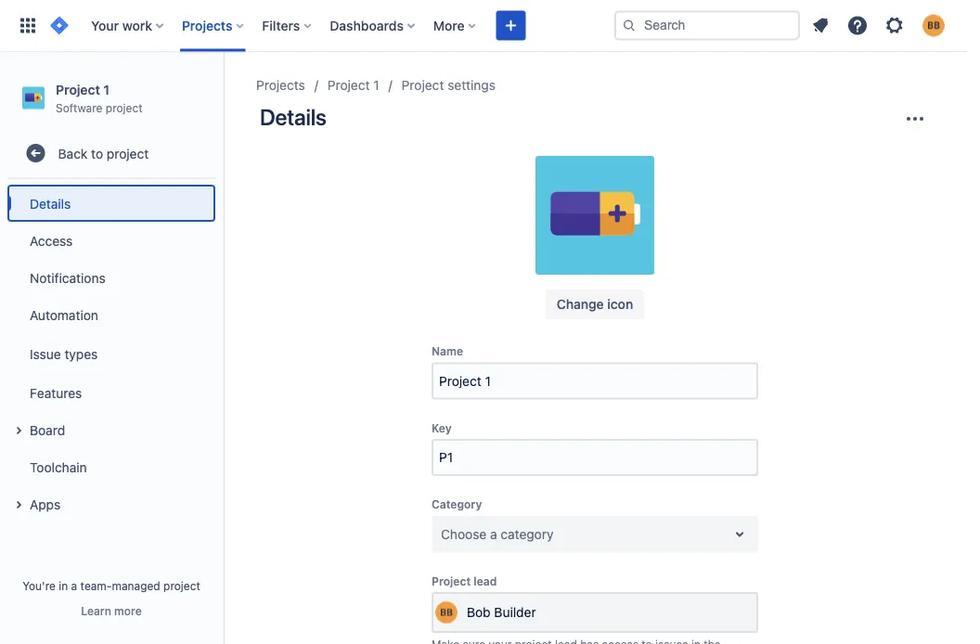Task type: locate. For each thing, give the bounding box(es) containing it.
1 down dashboards dropdown button
[[373, 77, 379, 93]]

project left settings
[[402, 77, 444, 93]]

settings image
[[884, 14, 906, 37]]

0 vertical spatial projects
[[182, 18, 232, 33]]

filters
[[262, 18, 300, 33]]

project right to
[[107, 146, 149, 161]]

projects right the sidebar navigation image
[[256, 77, 305, 93]]

1 for project 1
[[373, 77, 379, 93]]

more image
[[904, 108, 926, 130]]

1 inside "link"
[[373, 77, 379, 93]]

board
[[30, 422, 65, 437]]

project 1 software project
[[56, 82, 143, 114]]

you're in a team-managed project
[[22, 579, 200, 592]]

your
[[91, 18, 119, 33]]

0 vertical spatial a
[[490, 526, 497, 542]]

1 for project 1 software project
[[103, 82, 110, 97]]

features link
[[7, 374, 215, 411]]

expand image inside apps button
[[7, 494, 30, 516]]

a right in
[[71, 579, 77, 592]]

name
[[432, 345, 463, 358]]

0 horizontal spatial 1
[[103, 82, 110, 97]]

project lead
[[432, 574, 497, 587]]

filters button
[[257, 11, 319, 40]]

banner
[[0, 0, 967, 52]]

notifications
[[30, 270, 105, 285]]

features
[[30, 385, 82, 400]]

Search field
[[614, 11, 800, 40]]

1 vertical spatial details
[[30, 196, 71, 211]]

project right managed
[[163, 579, 200, 592]]

builder
[[494, 605, 536, 620]]

projects inside popup button
[[182, 18, 232, 33]]

project up bob builder image
[[432, 574, 471, 587]]

0 horizontal spatial a
[[71, 579, 77, 592]]

jira software image
[[48, 14, 71, 37], [48, 14, 71, 37]]

project inside project 1 software project
[[56, 82, 100, 97]]

group containing details
[[7, 179, 215, 528]]

1 vertical spatial a
[[71, 579, 77, 592]]

in
[[59, 579, 68, 592]]

1 vertical spatial project
[[107, 146, 149, 161]]

choose a category
[[441, 526, 554, 542]]

1 horizontal spatial 1
[[373, 77, 379, 93]]

learn more button
[[81, 603, 142, 618]]

expand image down the features
[[7, 420, 30, 442]]

1
[[373, 77, 379, 93], [103, 82, 110, 97]]

projects for projects link
[[256, 77, 305, 93]]

a
[[490, 526, 497, 542], [71, 579, 77, 592]]

a right "choose" at the bottom of page
[[490, 526, 497, 542]]

board button
[[7, 411, 215, 448]]

notifications image
[[809, 14, 832, 37]]

details down projects link
[[260, 104, 326, 130]]

1 vertical spatial projects
[[256, 77, 305, 93]]

0 horizontal spatial projects
[[182, 18, 232, 33]]

icon
[[607, 297, 633, 312]]

projects for projects popup button
[[182, 18, 232, 33]]

notifications link
[[7, 259, 215, 296]]

banner containing your work
[[0, 0, 967, 52]]

lead
[[474, 574, 497, 587]]

project
[[106, 101, 143, 114], [107, 146, 149, 161], [163, 579, 200, 592]]

0 vertical spatial expand image
[[7, 420, 30, 442]]

1 vertical spatial expand image
[[7, 494, 30, 516]]

open image
[[729, 523, 751, 545]]

project
[[327, 77, 370, 93], [402, 77, 444, 93], [56, 82, 100, 97], [432, 574, 471, 587]]

project right 'software' on the top left of the page
[[106, 101, 143, 114]]

1 up back to project
[[103, 82, 110, 97]]

automation link
[[7, 296, 215, 333]]

project down "dashboards"
[[327, 77, 370, 93]]

1 expand image from the top
[[7, 420, 30, 442]]

1 inside project 1 software project
[[103, 82, 110, 97]]

project inside "link"
[[327, 77, 370, 93]]

2 expand image from the top
[[7, 494, 30, 516]]

project up 'software' on the top left of the page
[[56, 82, 100, 97]]

0 vertical spatial details
[[260, 104, 326, 130]]

details inside group
[[30, 196, 71, 211]]

toolchain link
[[7, 448, 215, 486]]

0 vertical spatial project
[[106, 101, 143, 114]]

projects
[[182, 18, 232, 33], [256, 77, 305, 93]]

expand image inside board button
[[7, 420, 30, 442]]

expand image down toolchain
[[7, 494, 30, 516]]

apps
[[30, 496, 61, 512]]

project for project settings
[[402, 77, 444, 93]]

learn
[[81, 604, 111, 617]]

issue types link
[[7, 333, 215, 374]]

expand image
[[7, 420, 30, 442], [7, 494, 30, 516]]

project inside project 1 software project
[[106, 101, 143, 114]]

category
[[501, 526, 554, 542]]

managed
[[112, 579, 160, 592]]

types
[[64, 346, 98, 361]]

1 horizontal spatial a
[[490, 526, 497, 542]]

bob builder
[[467, 605, 536, 620]]

issue
[[30, 346, 61, 361]]

bob
[[467, 605, 491, 620]]

search image
[[622, 18, 637, 33]]

projects up the sidebar navigation image
[[182, 18, 232, 33]]

group
[[7, 179, 215, 528]]

2 vertical spatial project
[[163, 579, 200, 592]]

1 horizontal spatial projects
[[256, 77, 305, 93]]

details up access
[[30, 196, 71, 211]]

work
[[122, 18, 152, 33]]

expand image for board
[[7, 420, 30, 442]]

change
[[557, 297, 604, 312]]

0 horizontal spatial details
[[30, 196, 71, 211]]

details
[[260, 104, 326, 130], [30, 196, 71, 211]]



Task type: describe. For each thing, give the bounding box(es) containing it.
change icon button
[[546, 290, 644, 319]]

Name field
[[433, 364, 756, 398]]

key
[[432, 421, 452, 434]]

project for project lead
[[432, 574, 471, 587]]

project avatar image
[[536, 156, 654, 275]]

expand image for apps
[[7, 494, 30, 516]]

create image
[[500, 14, 522, 37]]

toolchain
[[30, 459, 87, 475]]

projects button
[[176, 11, 251, 40]]

project for project 1 software project
[[56, 82, 100, 97]]

more
[[114, 604, 142, 617]]

primary element
[[11, 0, 614, 52]]

your work button
[[85, 11, 171, 40]]

project for project 1
[[327, 77, 370, 93]]

project 1 link
[[327, 74, 379, 97]]

back to project link
[[7, 135, 215, 172]]

projects link
[[256, 74, 305, 97]]

back to project
[[58, 146, 149, 161]]

dashboards
[[330, 18, 404, 33]]

automation
[[30, 307, 98, 322]]

project settings link
[[402, 74, 496, 97]]

your profile and settings image
[[923, 14, 945, 37]]

bob builder image
[[435, 601, 458, 624]]

back
[[58, 146, 88, 161]]

more
[[433, 18, 465, 33]]

software
[[56, 101, 102, 114]]

project 1
[[327, 77, 379, 93]]

1 horizontal spatial details
[[260, 104, 326, 130]]

apps button
[[7, 486, 215, 523]]

access
[[30, 233, 73, 248]]

change icon
[[557, 297, 633, 312]]

appswitcher icon image
[[17, 14, 39, 37]]

you're
[[22, 579, 56, 592]]

details link
[[7, 185, 215, 222]]

choose
[[441, 526, 487, 542]]

category
[[432, 498, 482, 511]]

project settings
[[402, 77, 496, 93]]

access link
[[7, 222, 215, 259]]

learn more
[[81, 604, 142, 617]]

Key field
[[433, 441, 756, 474]]

more button
[[428, 11, 483, 40]]

help image
[[846, 14, 869, 37]]

sidebar navigation image
[[202, 74, 243, 111]]

your work
[[91, 18, 152, 33]]

settings
[[448, 77, 496, 93]]

Category text field
[[441, 525, 444, 543]]

dashboards button
[[324, 11, 422, 40]]

to
[[91, 146, 103, 161]]

issue types
[[30, 346, 98, 361]]

team-
[[80, 579, 112, 592]]



Task type: vqa. For each thing, say whether or not it's contained in the screenshot.
Add a description... the Add
no



